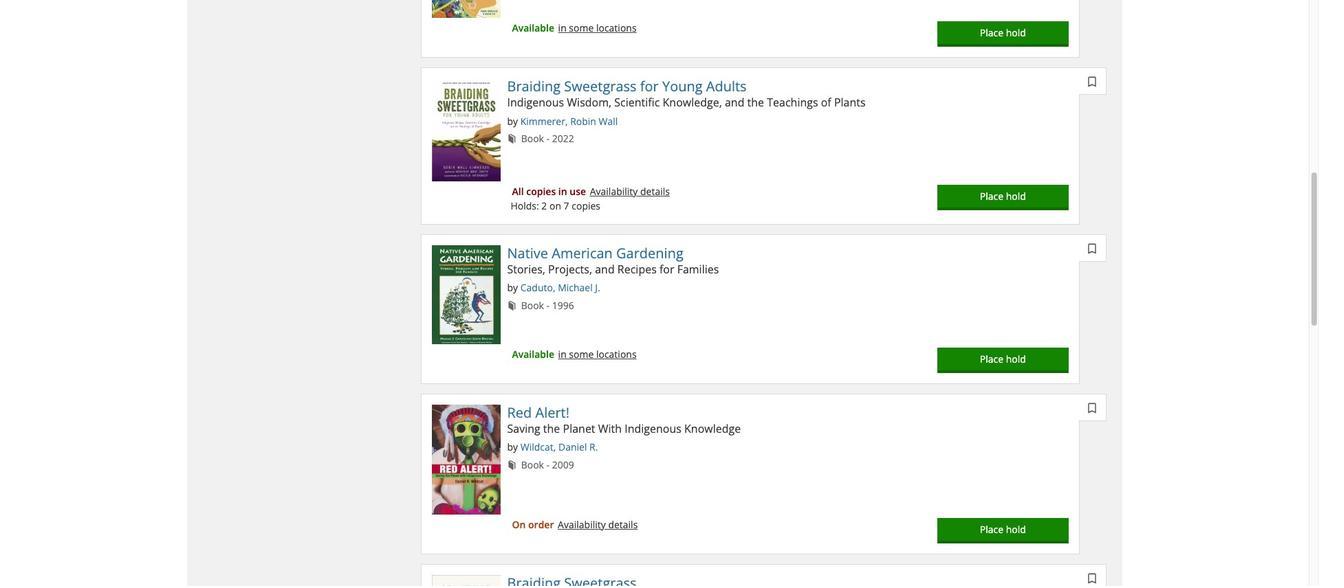 Task type: locate. For each thing, give the bounding box(es) containing it.
native american gardening link
[[507, 244, 684, 263]]

by inside red alert! saving the planet with indigenous knowledge by wildcat, daniel r.
[[507, 441, 518, 454]]

2 some from the top
[[569, 348, 594, 361]]

0 horizontal spatial copies
[[526, 185, 556, 198]]

available down the book - 1996
[[512, 348, 554, 361]]

some down "1996" at the bottom left
[[569, 348, 594, 361]]

0 vertical spatial details
[[640, 185, 670, 198]]

indigenous up kimmerer,
[[507, 95, 564, 110]]

1 vertical spatial copies
[[572, 199, 601, 213]]

hold for native american gardening
[[1006, 353, 1026, 366]]

3 hold from the top
[[1006, 353, 1026, 366]]

some up sweetgrass
[[569, 21, 594, 34]]

0 vertical spatial some
[[569, 21, 594, 34]]

locations
[[596, 21, 637, 34], [596, 348, 637, 361]]

0 vertical spatial available in some locations
[[512, 21, 637, 34]]

book image
[[505, 459, 519, 472]]

3 book from the top
[[521, 459, 544, 472]]

2 place from the top
[[980, 190, 1004, 203]]

1 horizontal spatial indigenous
[[625, 421, 682, 437]]

the inside red alert! saving the planet with indigenous knowledge by wildcat, daniel r.
[[543, 421, 560, 437]]

3 place hold from the top
[[980, 353, 1026, 366]]

3 place from the top
[[980, 353, 1004, 366]]

1 available from the top
[[512, 21, 554, 34]]

1 vertical spatial availability details button
[[558, 518, 638, 531]]

0 vertical spatial in
[[558, 21, 567, 34]]

indigenous right with
[[625, 421, 682, 437]]

1 vertical spatial book image
[[505, 299, 519, 312]]

and up j.
[[595, 262, 615, 277]]

1 horizontal spatial the
[[747, 95, 764, 110]]

book image for native
[[505, 299, 519, 312]]

1 available in some locations from the top
[[512, 21, 637, 34]]

in some locations button up sweetgrass
[[558, 21, 637, 34]]

braiding sweetgrass image
[[432, 575, 500, 587]]

1 - from the top
[[547, 132, 550, 145]]

- left "1996" at the bottom left
[[547, 299, 550, 312]]

2 vertical spatial -
[[547, 459, 550, 472]]

native
[[507, 244, 548, 263]]

in some locations button
[[558, 21, 637, 34], [558, 348, 637, 361]]

use
[[570, 185, 586, 198]]

/> link for red alert!
[[1079, 394, 1106, 421]]

available in some locations
[[512, 21, 637, 34], [512, 348, 637, 361]]

the right adults
[[747, 95, 764, 110]]

3 - from the top
[[547, 459, 550, 472]]

indigenous
[[507, 95, 564, 110], [625, 421, 682, 437]]

book for red
[[521, 459, 544, 472]]

young
[[662, 77, 703, 95]]

1 vertical spatial for
[[660, 262, 674, 277]]

copies down use
[[572, 199, 601, 213]]

2 vertical spatial in
[[558, 348, 567, 361]]

for
[[640, 77, 659, 95], [660, 262, 674, 277]]

book down 'caduto,'
[[521, 299, 544, 312]]

1 place from the top
[[980, 26, 1004, 39]]

by left kimmerer,
[[507, 115, 518, 128]]

1 vertical spatial the
[[543, 421, 560, 437]]

1 vertical spatial locations
[[596, 348, 637, 361]]

and
[[725, 95, 745, 110], [595, 262, 615, 277]]

0 vertical spatial and
[[725, 95, 745, 110]]

0 horizontal spatial the
[[543, 421, 560, 437]]

1 horizontal spatial copies
[[572, 199, 601, 213]]

wall
[[599, 115, 618, 128]]

kimmerer,
[[521, 115, 568, 128]]

red
[[507, 404, 532, 422]]

the
[[747, 95, 764, 110], [543, 421, 560, 437]]

2 available in some locations from the top
[[512, 348, 637, 361]]

-
[[547, 132, 550, 145], [547, 299, 550, 312], [547, 459, 550, 472]]

4 place from the top
[[980, 523, 1004, 536]]

0 vertical spatial book image
[[505, 132, 519, 145]]

hold
[[1006, 26, 1026, 39], [1006, 190, 1026, 203], [1006, 353, 1026, 366], [1006, 523, 1026, 536]]

1 vertical spatial by
[[507, 282, 518, 295]]

by down stories, on the top left of the page
[[507, 282, 518, 295]]

1 vertical spatial book
[[521, 299, 544, 312]]

red alert! link
[[507, 404, 570, 422]]

in up 7
[[558, 185, 567, 198]]

robin
[[570, 115, 596, 128]]

4 place hold from the top
[[980, 523, 1026, 536]]

available in some locations up sweetgrass
[[512, 21, 637, 34]]

1 in some locations button from the top
[[558, 21, 637, 34]]

book down kimmerer,
[[521, 132, 544, 145]]

1 horizontal spatial details
[[640, 185, 670, 198]]

1 by from the top
[[507, 115, 518, 128]]

for inside native american gardening stories, projects, and recipes for families by caduto, michael j.
[[660, 262, 674, 277]]

1 vertical spatial and
[[595, 262, 615, 277]]

1 horizontal spatial for
[[660, 262, 674, 277]]

2 available from the top
[[512, 348, 554, 361]]

1 book from the top
[[521, 132, 544, 145]]

0 vertical spatial for
[[640, 77, 659, 95]]

place hold
[[980, 26, 1026, 39], [980, 190, 1026, 203], [980, 353, 1026, 366], [980, 523, 1026, 536]]

with
[[598, 421, 622, 437]]

0 vertical spatial the
[[747, 95, 764, 110]]

/> link for native american gardening
[[1079, 234, 1106, 262]]

0 vertical spatial available
[[512, 21, 554, 34]]

2 book from the top
[[521, 299, 544, 312]]

available
[[512, 21, 554, 34], [512, 348, 554, 361]]

1 vertical spatial available
[[512, 348, 554, 361]]

availability right use
[[590, 185, 638, 198]]

3 place hold link from the top
[[938, 348, 1069, 373]]

0 horizontal spatial indigenous
[[507, 95, 564, 110]]

some
[[569, 21, 594, 34], [569, 348, 594, 361]]

in some locations button for place hold link related to native american gardening
[[558, 348, 637, 361]]

book - 2009
[[519, 459, 574, 472]]

in down "1996" at the bottom left
[[558, 348, 567, 361]]

on order availability details
[[512, 518, 638, 531]]

indigenous inside red alert! saving the planet with indigenous knowledge by wildcat, daniel r.
[[625, 421, 682, 437]]

1996
[[552, 299, 574, 312]]

3 by from the top
[[507, 441, 518, 454]]

availability right order
[[558, 518, 606, 531]]

0 vertical spatial availability details button
[[590, 185, 670, 198]]

1 /> link from the top
[[1079, 67, 1106, 95]]

0 vertical spatial indigenous
[[507, 95, 564, 110]]

book
[[521, 132, 544, 145], [521, 299, 544, 312], [521, 459, 544, 472]]

available in some locations down "1996" at the bottom left
[[512, 348, 637, 361]]

scientific
[[614, 95, 660, 110]]

american
[[552, 244, 613, 263]]

book down wildcat,
[[521, 459, 544, 472]]

0 vertical spatial -
[[547, 132, 550, 145]]

2 - from the top
[[547, 299, 550, 312]]

1 locations from the top
[[596, 21, 637, 34]]

2 in from the top
[[558, 185, 567, 198]]

by up book image at the bottom left of the page
[[507, 441, 518, 454]]

book image right braiding sweetgrass for young adults image
[[505, 132, 519, 145]]

2 book image from the top
[[505, 299, 519, 312]]

available up braiding
[[512, 21, 554, 34]]

2 hold from the top
[[1006, 190, 1026, 203]]

locations for in some locations button for place hold link related to native american gardening
[[596, 348, 637, 361]]

place hold link for red alert!
[[938, 518, 1069, 544]]

2 locations from the top
[[596, 348, 637, 361]]

2 /> link from the top
[[1079, 234, 1106, 262]]

1 vertical spatial indigenous
[[625, 421, 682, 437]]

availability details button right order
[[558, 518, 638, 531]]

0 vertical spatial book
[[521, 132, 544, 145]]

by inside native american gardening stories, projects, and recipes for families by caduto, michael j.
[[507, 282, 518, 295]]

/> link
[[1079, 67, 1106, 95], [1079, 234, 1106, 262], [1079, 394, 1106, 421], [1079, 564, 1106, 587]]

3 /> link from the top
[[1079, 394, 1106, 421]]

some for fourth place hold link from the bottom of the page
[[569, 21, 594, 34]]

3 in from the top
[[558, 348, 567, 361]]

1 horizontal spatial and
[[725, 95, 745, 110]]

1 some from the top
[[569, 21, 594, 34]]

2 vertical spatial by
[[507, 441, 518, 454]]

4 place hold link from the top
[[938, 518, 1069, 544]]

r.
[[590, 441, 598, 454]]

2 in some locations button from the top
[[558, 348, 637, 361]]

and inside native american gardening stories, projects, and recipes for families by caduto, michael j.
[[595, 262, 615, 277]]

4 hold from the top
[[1006, 523, 1026, 536]]

availability
[[590, 185, 638, 198], [558, 518, 606, 531]]

saving
[[507, 421, 540, 437]]

and right knowledge,
[[725, 95, 745, 110]]

1 vertical spatial in
[[558, 185, 567, 198]]

locations down j.
[[596, 348, 637, 361]]

copies
[[526, 185, 556, 198], [572, 199, 601, 213]]

for right recipes
[[660, 262, 674, 277]]

place hold link
[[938, 21, 1069, 47], [938, 185, 1069, 211], [938, 348, 1069, 373], [938, 518, 1069, 544]]

wildcat,
[[521, 441, 556, 454]]

0 vertical spatial locations
[[596, 21, 637, 34]]

0 vertical spatial availability
[[590, 185, 638, 198]]

1 book image from the top
[[505, 132, 519, 145]]

1 place hold from the top
[[980, 26, 1026, 39]]

place for red alert!
[[980, 523, 1004, 536]]

1 vertical spatial -
[[547, 299, 550, 312]]

book image down stories, on the top left of the page
[[505, 299, 519, 312]]

j.
[[595, 282, 600, 295]]

by
[[507, 115, 518, 128], [507, 282, 518, 295], [507, 441, 518, 454]]

2 by from the top
[[507, 282, 518, 295]]

place hold for native american gardening
[[980, 353, 1026, 366]]

2 vertical spatial book
[[521, 459, 544, 472]]

details inside all copies in use availability details holds: 2 on 7 copies
[[640, 185, 670, 198]]

place hold link for braiding sweetgrass for young adults
[[938, 185, 1069, 211]]

2 place hold link from the top
[[938, 185, 1069, 211]]

- left 2022
[[547, 132, 550, 145]]

in some locations button down "1996" at the bottom left
[[558, 348, 637, 361]]

availability details button right use
[[590, 185, 670, 198]]

locations up braiding sweetgrass for young adults link
[[596, 21, 637, 34]]

book - 1996
[[519, 299, 574, 312]]

0 horizontal spatial and
[[595, 262, 615, 277]]

in up braiding
[[558, 21, 567, 34]]

4 /> link from the top
[[1079, 564, 1106, 587]]

knowledge
[[684, 421, 741, 437]]

1 vertical spatial available in some locations
[[512, 348, 637, 361]]

place
[[980, 26, 1004, 39], [980, 190, 1004, 203], [980, 353, 1004, 366], [980, 523, 1004, 536]]

2009
[[552, 459, 574, 472]]

book for native
[[521, 299, 544, 312]]

the up wildcat, daniel r. link
[[543, 421, 560, 437]]

1 vertical spatial in some locations button
[[558, 348, 637, 361]]

2 place hold from the top
[[980, 190, 1026, 203]]

1 in from the top
[[558, 21, 567, 34]]

available for in some locations button for place hold link related to native american gardening
[[512, 348, 554, 361]]

1 place hold link from the top
[[938, 21, 1069, 47]]

0 vertical spatial by
[[507, 115, 518, 128]]

for left young
[[640, 77, 659, 95]]

availability details button
[[590, 185, 670, 198], [558, 518, 638, 531]]

- left the 2009
[[547, 459, 550, 472]]

0 vertical spatial in some locations button
[[558, 21, 637, 34]]

1 vertical spatial some
[[569, 348, 594, 361]]

knowledge,
[[663, 95, 722, 110]]

details
[[640, 185, 670, 198], [608, 518, 638, 531]]

copies up 2
[[526, 185, 556, 198]]

in
[[558, 21, 567, 34], [558, 185, 567, 198], [558, 348, 567, 361]]

hold for red alert!
[[1006, 523, 1026, 536]]

0 horizontal spatial for
[[640, 77, 659, 95]]

stories,
[[507, 262, 545, 277]]

book image
[[505, 132, 519, 145], [505, 299, 519, 312]]

0 horizontal spatial details
[[608, 518, 638, 531]]

braiding sweetgrass for young adults link
[[507, 77, 747, 95]]

place hold link for native american gardening
[[938, 348, 1069, 373]]

1 vertical spatial details
[[608, 518, 638, 531]]



Task type: vqa. For each thing, say whether or not it's contained in the screenshot.
BY inside Native American Gardening Stories, Projects, and Recipes for Families by Caduto, Michael J.
yes



Task type: describe. For each thing, give the bounding box(es) containing it.
place for native american gardening
[[980, 353, 1004, 366]]

recipes
[[618, 262, 657, 277]]

some for place hold link related to native american gardening
[[569, 348, 594, 361]]

caduto,
[[521, 282, 555, 295]]

locations for fourth place hold link from the bottom of the page in some locations button
[[596, 21, 637, 34]]

sweetgrass
[[564, 77, 637, 95]]

families
[[677, 262, 719, 277]]

caduto, michael j. link
[[521, 282, 600, 295]]

planet
[[563, 421, 595, 437]]

place for braiding sweetgrass for young adults
[[980, 190, 1004, 203]]

indigenous ingenuity image
[[432, 0, 500, 18]]

red alert! image
[[432, 405, 500, 515]]

projects,
[[548, 262, 592, 277]]

book - 2022
[[519, 132, 574, 145]]

availability details button for on order
[[558, 518, 638, 531]]

braiding sweetgrass for young adults indigenous wisdom, scientific knowledge, and the teachings of plants by kimmerer, robin wall
[[507, 77, 866, 128]]

book image for braiding
[[505, 132, 519, 145]]

in some locations button for fourth place hold link from the bottom of the page
[[558, 21, 637, 34]]

all copies in use availability details holds: 2 on 7 copies
[[511, 185, 670, 213]]

hold for braiding sweetgrass for young adults
[[1006, 190, 1026, 203]]

place hold for braiding sweetgrass for young adults
[[980, 190, 1026, 203]]

on
[[512, 518, 526, 531]]

- for braiding
[[547, 132, 550, 145]]

available in some locations for in some locations button for place hold link related to native american gardening
[[512, 348, 637, 361]]

available in some locations for fourth place hold link from the bottom of the page in some locations button
[[512, 21, 637, 34]]

wildcat, daniel r. link
[[521, 441, 598, 454]]

in for fourth place hold link from the bottom of the page in some locations button
[[558, 21, 567, 34]]

1 vertical spatial availability
[[558, 518, 606, 531]]

native american gardening image
[[432, 245, 500, 344]]

braiding
[[507, 77, 561, 95]]

place hold for red alert!
[[980, 523, 1026, 536]]

by inside "braiding sweetgrass for young adults indigenous wisdom, scientific knowledge, and the teachings of plants by kimmerer, robin wall"
[[507, 115, 518, 128]]

gardening
[[616, 244, 684, 263]]

for inside "braiding sweetgrass for young adults indigenous wisdom, scientific knowledge, and the teachings of plants by kimmerer, robin wall"
[[640, 77, 659, 95]]

kimmerer, robin wall link
[[521, 115, 618, 128]]

2022
[[552, 132, 574, 145]]

native american gardening stories, projects, and recipes for families by caduto, michael j.
[[507, 244, 719, 295]]

braiding sweetgrass for young adults image
[[432, 78, 500, 182]]

available for fourth place hold link from the bottom of the page in some locations button
[[512, 21, 554, 34]]

book for braiding
[[521, 132, 544, 145]]

wisdom,
[[567, 95, 612, 110]]

of
[[821, 95, 831, 110]]

/> link for braiding sweetgrass for young adults
[[1079, 67, 1106, 95]]

and inside "braiding sweetgrass for young adults indigenous wisdom, scientific knowledge, and the teachings of plants by kimmerer, robin wall"
[[725, 95, 745, 110]]

in for in some locations button for place hold link related to native american gardening
[[558, 348, 567, 361]]

red alert! saving the planet with indigenous knowledge by wildcat, daniel r.
[[507, 404, 741, 454]]

plants
[[834, 95, 866, 110]]

alert!
[[536, 404, 570, 422]]

- for red
[[547, 459, 550, 472]]

daniel
[[559, 441, 587, 454]]

holds:
[[511, 199, 539, 213]]

teachings
[[767, 95, 818, 110]]

adults
[[706, 77, 747, 95]]

in inside all copies in use availability details holds: 2 on 7 copies
[[558, 185, 567, 198]]

7
[[564, 199, 569, 213]]

michael
[[558, 282, 593, 295]]

availability inside all copies in use availability details holds: 2 on 7 copies
[[590, 185, 638, 198]]

availability details button for all copies in use
[[590, 185, 670, 198]]

all
[[512, 185, 524, 198]]

0 vertical spatial copies
[[526, 185, 556, 198]]

indigenous inside "braiding sweetgrass for young adults indigenous wisdom, scientific knowledge, and the teachings of plants by kimmerer, robin wall"
[[507, 95, 564, 110]]

2
[[542, 199, 547, 213]]

1 hold from the top
[[1006, 26, 1026, 39]]

the inside "braiding sweetgrass for young adults indigenous wisdom, scientific knowledge, and the teachings of plants by kimmerer, robin wall"
[[747, 95, 764, 110]]

order
[[528, 518, 554, 531]]

- for native
[[547, 299, 550, 312]]

on
[[550, 199, 561, 213]]



